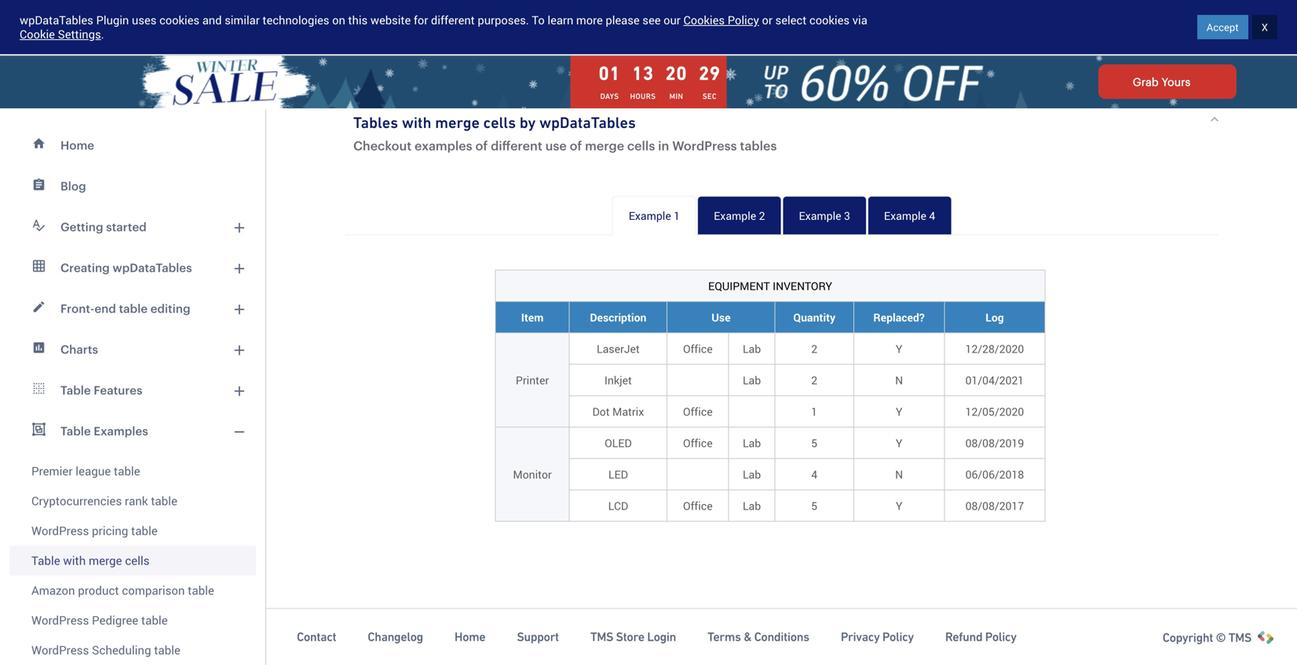 Task type: locate. For each thing, give the bounding box(es) containing it.
2 horizontal spatial wpdatatables
[[539, 113, 636, 132]]

0 horizontal spatial home link
[[9, 125, 256, 166]]

front-end table editing link
[[9, 288, 256, 329]]

with for table
[[63, 552, 86, 569]]

3 example from the left
[[799, 208, 841, 223]]

1 horizontal spatial home link
[[455, 629, 486, 645]]

cookies
[[684, 12, 725, 28]]

policy right refund
[[985, 630, 1017, 644]]

0 vertical spatial home
[[60, 138, 94, 152]]

example left "3"
[[799, 208, 841, 223]]

example for example 3
[[799, 208, 841, 223]]

table for wordpress pedigree table
[[141, 612, 168, 628]]

2 y from the top
[[896, 404, 903, 419]]

features
[[94, 383, 143, 397]]

1 vertical spatial wpdatatables
[[539, 113, 636, 132]]

2 lab from the top
[[743, 373, 761, 388]]

wpdatatables up editing
[[113, 261, 192, 274]]

1 vertical spatial home link
[[455, 629, 486, 645]]

1 horizontal spatial with
[[402, 113, 431, 132]]

1 horizontal spatial cookies
[[809, 12, 850, 28]]

0 vertical spatial 4
[[929, 208, 935, 223]]

2 of from the left
[[570, 138, 582, 153]]

wpdatatables inside "wpdatatables plugin uses cookies and similar technologies on this website for different purposes. to learn more please see our cookies policy or select cookies via cookie settings ."
[[20, 12, 93, 28]]

technologies
[[263, 12, 329, 28]]

n for 06/06/2018
[[895, 467, 903, 482]]

0 vertical spatial table
[[60, 383, 91, 397]]

use
[[545, 138, 567, 153]]

support
[[517, 630, 559, 644]]

matrix
[[613, 404, 644, 419]]

wordpress scheduling table link
[[9, 635, 256, 665]]

terms & conditions
[[708, 630, 809, 644]]

tms
[[590, 630, 613, 644], [1229, 631, 1252, 645]]

example right "3"
[[884, 208, 927, 223]]

with for tables
[[402, 113, 431, 132]]

cells down wordpress pricing table link
[[125, 552, 150, 569]]

table features link
[[9, 370, 256, 411]]

1 horizontal spatial of
[[570, 138, 582, 153]]

1 horizontal spatial different
[[491, 138, 542, 153]]

0 vertical spatial 2
[[759, 208, 765, 223]]

table for front-end table editing
[[119, 302, 148, 315]]

0 horizontal spatial 1
[[674, 208, 680, 223]]

description
[[590, 310, 647, 325]]

table up amazon
[[31, 552, 60, 569]]

policy right the 'privacy'
[[883, 630, 914, 644]]

amazon product comparison table link
[[9, 576, 256, 605]]

dot matrix
[[592, 404, 644, 419]]

policy inside refund policy link
[[985, 630, 1017, 644]]

wordpress
[[330, 12, 481, 48], [672, 138, 737, 153], [31, 523, 89, 539], [31, 612, 89, 628], [31, 642, 89, 658]]

0 horizontal spatial cookies
[[159, 12, 199, 28]]

example
[[629, 208, 671, 223], [714, 208, 756, 223], [799, 208, 841, 223], [884, 208, 927, 223]]

merge up 20
[[631, 12, 720, 48]]

premier league table link
[[9, 452, 256, 486]]

1 horizontal spatial policy
[[883, 630, 914, 644]]

0 horizontal spatial different
[[431, 12, 475, 28]]

example 4 link
[[868, 196, 952, 235]]

home
[[60, 138, 94, 152], [455, 630, 486, 644]]

example 3 link
[[782, 196, 867, 235]]

table for cryptocurrencies rank table
[[151, 493, 177, 509]]

table right end
[[119, 302, 148, 315]]

example 1
[[629, 208, 680, 223]]

table right comparison
[[188, 582, 214, 598]]

2 vertical spatial 2
[[811, 373, 818, 388]]

table down "wordpress pedigree table" link
[[154, 642, 180, 658]]

1 y from the top
[[896, 341, 903, 356]]

changelog
[[368, 630, 423, 644]]

4 lab from the top
[[743, 467, 761, 482]]

wordpress inside tables with merge cells by wpdatatables checkout examples of different use of merge cells in wordpress tables
[[672, 138, 737, 153]]

table right the rank on the left bottom
[[151, 493, 177, 509]]

editing
[[150, 302, 190, 315]]

1 vertical spatial different
[[491, 138, 542, 153]]

table
[[60, 383, 91, 397], [60, 424, 91, 438], [31, 552, 60, 569]]

table down the rank on the left bottom
[[131, 523, 158, 539]]

2 vertical spatial with
[[63, 552, 86, 569]]

learn
[[548, 12, 573, 28]]

blog
[[60, 179, 86, 193]]

x
[[1262, 20, 1268, 34]]

example down in
[[629, 208, 671, 223]]

policy inside "wpdatatables plugin uses cookies and similar technologies on this website for different purposes. to learn more please see our cookies policy or select cookies via cookie settings ."
[[728, 12, 759, 28]]

policy left the 'or'
[[728, 12, 759, 28]]

0 horizontal spatial policy
[[728, 12, 759, 28]]

1 horizontal spatial home
[[455, 630, 486, 644]]

example inside 'link'
[[884, 208, 927, 223]]

merge up examples
[[435, 113, 480, 132]]

0 vertical spatial home link
[[9, 125, 256, 166]]

example 3
[[799, 208, 850, 223]]

1 n from the top
[[895, 373, 903, 388]]

13
[[632, 62, 654, 84]]

wpdatatables left .
[[20, 12, 93, 28]]

led
[[608, 467, 628, 482]]

home link left support
[[455, 629, 486, 645]]

office
[[683, 341, 713, 356], [683, 404, 713, 419], [683, 435, 713, 450], [683, 498, 713, 513]]

example 2 link
[[697, 196, 782, 235]]

0 vertical spatial 1
[[674, 208, 680, 223]]

with
[[564, 12, 624, 48], [402, 113, 431, 132], [63, 552, 86, 569]]

tms store login
[[590, 630, 676, 644]]

wpdatatables inside "link"
[[113, 261, 192, 274]]

y
[[896, 341, 903, 356], [896, 404, 903, 419], [896, 435, 903, 450], [896, 498, 903, 513]]

grab
[[1133, 75, 1159, 88]]

more
[[576, 12, 603, 28]]

cryptocurrencies
[[31, 493, 122, 509]]

1 vertical spatial home
[[455, 630, 486, 644]]

example up equipment
[[714, 208, 756, 223]]

2 horizontal spatial with
[[564, 12, 624, 48]]

lcd
[[608, 498, 628, 513]]

with inside tables with merge cells by wpdatatables checkout examples of different use of merge cells in wordpress tables
[[402, 113, 431, 132]]

0 vertical spatial different
[[431, 12, 475, 28]]

08/08/2019
[[966, 435, 1024, 450]]

2 office from the top
[[683, 404, 713, 419]]

3 lab from the top
[[743, 435, 761, 450]]

wpdatatables down days
[[539, 113, 636, 132]]

3 office from the top
[[683, 435, 713, 450]]

0 vertical spatial 5
[[811, 435, 818, 450]]

example 2
[[714, 208, 765, 223]]

cookies left and
[[159, 12, 199, 28]]

table down comparison
[[141, 612, 168, 628]]

4 example from the left
[[884, 208, 927, 223]]

of right the use at the left of page
[[570, 138, 582, 153]]

wordpress for wordpress pedigree table
[[31, 612, 89, 628]]

plugin
[[96, 12, 129, 28]]

copyright
[[1163, 631, 1213, 645]]

wordpress for wordpress pricing table
[[31, 523, 89, 539]]

0 horizontal spatial 4
[[811, 467, 818, 482]]

policy inside privacy policy link
[[883, 630, 914, 644]]

different right for
[[431, 12, 475, 28]]

lab
[[743, 341, 761, 356], [743, 373, 761, 388], [743, 435, 761, 450], [743, 467, 761, 482], [743, 498, 761, 513]]

home up blog
[[60, 138, 94, 152]]

home left support
[[455, 630, 486, 644]]

1 of from the left
[[475, 138, 488, 153]]

0 horizontal spatial of
[[475, 138, 488, 153]]

12/28/2020
[[966, 341, 1024, 356]]

please
[[606, 12, 640, 28]]

table with merge cells
[[31, 552, 150, 569]]

tms left store
[[590, 630, 613, 644]]

0 horizontal spatial wpdatatables
[[20, 12, 93, 28]]

table inside "link"
[[151, 493, 177, 509]]

table up the cryptocurrencies rank table "link"
[[114, 463, 140, 479]]

1 horizontal spatial 4
[[929, 208, 935, 223]]

1 vertical spatial 5
[[811, 498, 818, 513]]

1 vertical spatial n
[[895, 467, 903, 482]]

of right examples
[[475, 138, 488, 153]]

0 horizontal spatial with
[[63, 552, 86, 569]]

and
[[202, 12, 222, 28]]

tms right © on the bottom right
[[1229, 631, 1252, 645]]

quantity
[[793, 310, 836, 325]]

policy for refund policy
[[985, 630, 1017, 644]]

our
[[664, 12, 681, 28]]

getting started
[[60, 220, 147, 234]]

pricing
[[92, 523, 128, 539]]

via
[[852, 12, 868, 28]]

0 horizontal spatial home
[[60, 138, 94, 152]]

3 y from the top
[[896, 435, 903, 450]]

privacy
[[841, 630, 880, 644]]

table down 'charts'
[[60, 383, 91, 397]]

n for 01/04/2021
[[895, 373, 903, 388]]

1 vertical spatial with
[[402, 113, 431, 132]]

by
[[520, 113, 536, 132]]

5 lab from the top
[[743, 498, 761, 513]]

table
[[488, 12, 557, 48], [119, 302, 148, 315], [114, 463, 140, 479], [151, 493, 177, 509], [131, 523, 158, 539], [188, 582, 214, 598], [141, 612, 168, 628], [154, 642, 180, 658]]

home link up blog
[[9, 125, 256, 166]]

wordpress for wordpress scheduling table
[[31, 642, 89, 658]]

lab for 4
[[743, 467, 761, 482]]

different down by
[[491, 138, 542, 153]]

table up premier league table
[[60, 424, 91, 438]]

1 vertical spatial table
[[60, 424, 91, 438]]

06/06/2018
[[966, 467, 1024, 482]]

2 example from the left
[[714, 208, 756, 223]]

wpdatatables - tables and charts manager wordpress plugin image
[[16, 13, 166, 42]]

table for table features
[[60, 383, 91, 397]]

2 vertical spatial table
[[31, 552, 60, 569]]

0 vertical spatial with
[[564, 12, 624, 48]]

1 example from the left
[[629, 208, 671, 223]]

dot
[[592, 404, 610, 419]]

2 horizontal spatial policy
[[985, 630, 1017, 644]]

1 horizontal spatial wpdatatables
[[113, 261, 192, 274]]

to
[[532, 12, 545, 28]]

cookie settings button
[[20, 26, 101, 42]]

website
[[371, 12, 411, 28]]

2 n from the top
[[895, 467, 903, 482]]

2 cookies from the left
[[809, 12, 850, 28]]

0 vertical spatial wpdatatables
[[20, 12, 93, 28]]

scheduling
[[92, 642, 151, 658]]

2 vertical spatial wpdatatables
[[113, 261, 192, 274]]

cells right cookies
[[727, 12, 793, 48]]

0 vertical spatial n
[[895, 373, 903, 388]]

merge
[[631, 12, 720, 48], [435, 113, 480, 132], [585, 138, 624, 153], [89, 552, 122, 569]]

cookies left via
[[809, 12, 850, 28]]

tables
[[740, 138, 777, 153]]

on
[[332, 12, 345, 28]]

laserjet
[[597, 341, 640, 356]]

cookies
[[159, 12, 199, 28], [809, 12, 850, 28]]

1 horizontal spatial 1
[[811, 404, 818, 419]]

select
[[775, 12, 807, 28]]

examples
[[94, 424, 148, 438]]

amazon product comparison table
[[31, 582, 214, 598]]

Search form search field
[[330, 16, 857, 38]]

wpdatatables inside tables with merge cells by wpdatatables checkout examples of different use of merge cells in wordpress tables
[[539, 113, 636, 132]]



Task type: vqa. For each thing, say whether or not it's contained in the screenshot.
"PLUGIN"
yes



Task type: describe. For each thing, give the bounding box(es) containing it.
example for example 2
[[714, 208, 756, 223]]

product
[[78, 582, 119, 598]]

1 vertical spatial 1
[[811, 404, 818, 419]]

tables with merge cells by wpdatatables checkout examples of different use of merge cells in wordpress tables
[[353, 113, 777, 153]]

policy for privacy policy
[[883, 630, 914, 644]]

grab yours link
[[1098, 64, 1237, 99]]

cryptocurrencies rank table
[[31, 493, 177, 509]]

30
[[699, 62, 721, 84]]

equipment inventory
[[708, 278, 832, 293]]

example for example 1
[[629, 208, 671, 223]]

table for table with merge cells
[[31, 552, 60, 569]]

wpdatatables plugin uses cookies and similar technologies on this website for different purposes. to learn more please see our cookies policy or select cookies via cookie settings .
[[20, 12, 868, 42]]

printer
[[516, 373, 549, 388]]

get
[[1181, 20, 1198, 35]]

days
[[600, 92, 619, 101]]

table with merge cells link
[[9, 546, 256, 576]]

x button
[[1252, 15, 1278, 39]]

in
[[658, 138, 669, 153]]

league
[[76, 463, 111, 479]]

4 inside 'link'
[[929, 208, 935, 223]]

different inside "wpdatatables plugin uses cookies and similar technologies on this website for different purposes. to learn more please see our cookies policy or select cookies via cookie settings ."
[[431, 12, 475, 28]]

end
[[95, 302, 116, 315]]

refund policy link
[[945, 629, 1017, 645]]

replaced?
[[873, 310, 925, 325]]

this
[[348, 12, 368, 28]]

refund policy
[[945, 630, 1017, 644]]

table left more
[[488, 12, 557, 48]]

premier
[[31, 463, 73, 479]]

store
[[616, 630, 644, 644]]

similar
[[225, 12, 260, 28]]

settings
[[58, 26, 101, 42]]

started
[[1200, 20, 1237, 35]]

purposes.
[[478, 12, 529, 28]]

table examples link
[[9, 411, 256, 452]]

copyright © tms
[[1163, 631, 1252, 645]]

1 5 from the top
[[811, 435, 818, 450]]

yours
[[1162, 75, 1191, 88]]

cookies policy link
[[684, 12, 759, 28]]

1 office from the top
[[683, 341, 713, 356]]

get started link
[[1136, 9, 1282, 46]]

4 office from the top
[[683, 498, 713, 513]]

or
[[762, 12, 773, 28]]

tables
[[353, 113, 398, 132]]

01/04/2021
[[966, 373, 1024, 388]]

1 horizontal spatial tms
[[1229, 631, 1252, 645]]

wordpress pedigree table
[[31, 612, 168, 628]]

cryptocurrencies rank table link
[[9, 486, 256, 516]]

merge right the use at the left of page
[[585, 138, 624, 153]]

1 cookies from the left
[[159, 12, 199, 28]]

cells left in
[[627, 138, 655, 153]]

accept
[[1207, 20, 1239, 34]]

example for example 4
[[884, 208, 927, 223]]

inkjet
[[605, 373, 632, 388]]

table examples
[[60, 424, 148, 438]]

see
[[643, 12, 661, 28]]

examples
[[415, 138, 472, 153]]

privacy policy link
[[841, 629, 914, 645]]

rank
[[125, 493, 148, 509]]

table for premier league table
[[114, 463, 140, 479]]

grab yours
[[1133, 75, 1191, 88]]

wordpress for wordpress table with merge cells
[[330, 12, 481, 48]]

hours
[[630, 92, 656, 101]]

refund
[[945, 630, 983, 644]]

different inside tables with merge cells by wpdatatables checkout examples of different use of merge cells in wordpress tables
[[491, 138, 542, 153]]

01
[[599, 62, 621, 84]]

1 lab from the top
[[743, 341, 761, 356]]

3
[[844, 208, 850, 223]]

table features
[[60, 383, 143, 397]]

wordpress pricing table
[[31, 523, 158, 539]]

table for table examples
[[60, 424, 91, 438]]

©
[[1216, 631, 1226, 645]]

cells left by
[[483, 113, 516, 132]]

lab for 2
[[743, 373, 761, 388]]

12/05/2020
[[966, 404, 1024, 419]]

lab for 5
[[743, 498, 761, 513]]

1 vertical spatial 4
[[811, 467, 818, 482]]

example 1 link
[[612, 196, 697, 235]]

merge down pricing
[[89, 552, 122, 569]]

premier league table
[[31, 463, 140, 479]]

equipment
[[708, 278, 770, 293]]

comparison
[[122, 582, 185, 598]]

changelog link
[[368, 629, 423, 645]]

2 inside example 2 link
[[759, 208, 765, 223]]

1 vertical spatial 2
[[811, 341, 818, 356]]

pedigree
[[92, 612, 138, 628]]

creating wpdatatables link
[[9, 247, 256, 288]]

getting
[[60, 220, 103, 234]]

wordpress scheduling table
[[31, 642, 180, 658]]

amazon
[[31, 582, 75, 598]]

4 y from the top
[[896, 498, 903, 513]]

2 5 from the top
[[811, 498, 818, 513]]

&
[[744, 630, 752, 644]]

cookie
[[20, 26, 55, 42]]

wordpress pricing table link
[[9, 516, 256, 546]]

table for wordpress scheduling table
[[154, 642, 180, 658]]

0 horizontal spatial tms
[[590, 630, 613, 644]]

blog link
[[9, 166, 256, 207]]

use
[[712, 310, 731, 325]]

oled
[[605, 435, 632, 450]]

inventory
[[773, 278, 832, 293]]

min
[[669, 92, 683, 101]]

item
[[521, 310, 544, 325]]

wordpress pedigree table link
[[9, 605, 256, 635]]

08/08/2017
[[966, 498, 1024, 513]]

.
[[101, 26, 104, 42]]

sec
[[703, 92, 717, 101]]

creating wpdatatables
[[60, 261, 192, 274]]

table for wordpress pricing table
[[131, 523, 158, 539]]

contact
[[297, 630, 336, 644]]

support link
[[517, 629, 559, 645]]



